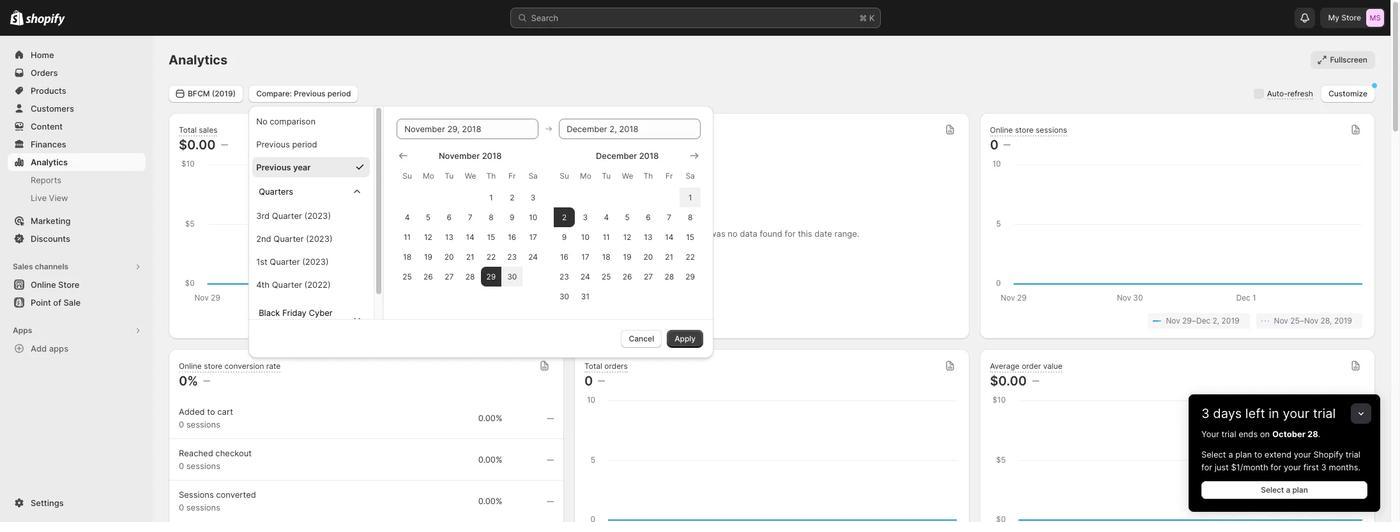 Task type: vqa. For each thing, say whether or not it's contained in the screenshot.


Task type: describe. For each thing, give the bounding box(es) containing it.
1 22 button from the left
[[481, 247, 502, 267]]

⌘
[[859, 13, 867, 23]]

2018 for december 2018
[[639, 150, 659, 161]]

months.
[[1329, 462, 1361, 473]]

no change image for 0%
[[203, 376, 210, 386]]

1 13 button from the left
[[439, 227, 460, 247]]

1 12 button from the left
[[418, 227, 439, 247]]

2 5 from the left
[[625, 212, 630, 222]]

2 6 button from the left
[[638, 207, 659, 227]]

your trial ends on october 28 .
[[1202, 429, 1321, 439]]

29 for 1st 29 'button' from the right
[[686, 272, 695, 281]]

3rd
[[256, 210, 270, 221]]

1 20 button from the left
[[439, 247, 460, 267]]

auto-
[[1267, 89, 1288, 98]]

sa for november 2018
[[529, 171, 538, 180]]

2 27 from the left
[[644, 272, 653, 281]]

24 for the right 24 button
[[581, 272, 590, 281]]

marketing link
[[8, 212, 146, 230]]

a for select a plan
[[1286, 485, 1291, 495]]

1 horizontal spatial analytics
[[169, 52, 228, 68]]

select for select a plan to extend your shopify trial for just $1/month for your first 3 months.
[[1202, 450, 1226, 460]]

1 12 from the left
[[424, 232, 432, 242]]

1 18 from the left
[[403, 252, 411, 262]]

previous year
[[256, 162, 311, 172]]

online inside button
[[31, 280, 56, 290]]

1 20 from the left
[[445, 252, 454, 262]]

home
[[31, 50, 54, 60]]

sales channels button
[[8, 258, 146, 276]]

my
[[1328, 13, 1340, 22]]

content link
[[8, 118, 146, 135]]

customers link
[[8, 100, 146, 118]]

no change image for orders
[[598, 376, 605, 386]]

select for select a plan
[[1261, 485, 1284, 495]]

grid containing december
[[554, 149, 701, 306]]

17 for leftmost 17 'button'
[[529, 232, 537, 242]]

tuesday element for december 2018
[[596, 164, 617, 187]]

0 horizontal spatial 17 button
[[523, 227, 544, 247]]

previous year button
[[252, 157, 370, 177]]

online store button
[[0, 276, 153, 294]]

7 for 2nd 7 button from left
[[667, 212, 672, 222]]

december 2018
[[596, 150, 659, 161]]

1 horizontal spatial 2 button
[[554, 207, 575, 227]]

compare: previous period
[[256, 88, 351, 98]]

1 15 button from the left
[[481, 227, 502, 247]]

19 for second 19 button from the right
[[424, 252, 432, 262]]

previous for previous year
[[256, 162, 291, 172]]

4th
[[256, 279, 270, 290]]

point
[[31, 298, 51, 308]]

refresh
[[1288, 89, 1313, 98]]

wednesday element for november
[[460, 164, 481, 187]]

compare: previous period button
[[249, 85, 359, 103]]

1st
[[256, 256, 267, 267]]

select a plan
[[1261, 485, 1308, 495]]

quarter for 3rd
[[272, 210, 302, 221]]

2 15 button from the left
[[680, 227, 701, 247]]

order
[[1022, 361, 1041, 371]]

1 28 button from the left
[[460, 267, 481, 286]]

rate
[[266, 361, 281, 371]]

fr for november 2018
[[509, 171, 516, 180]]

online store sessions
[[990, 125, 1067, 134]]

nov 29–dec 2, 2019 for 0
[[1166, 316, 1240, 326]]

1 horizontal spatial no change image
[[547, 497, 554, 507]]

to inside added to cart 0 sessions
[[207, 407, 215, 417]]

no change image for $0.00
[[1032, 376, 1039, 386]]

content
[[31, 121, 63, 132]]

finances
[[31, 139, 66, 149]]

2 14 button from the left
[[659, 227, 680, 247]]

8 for first the 8 button from right
[[688, 212, 693, 222]]

1 horizontal spatial 23 button
[[554, 267, 575, 286]]

analytics link
[[8, 153, 146, 171]]

cancel
[[629, 334, 654, 343]]

finances link
[[8, 135, 146, 153]]

1 horizontal spatial 2
[[562, 212, 567, 222]]

3 days left in your trial
[[1202, 406, 1336, 422]]

2nd
[[256, 233, 271, 244]]

3 nov from the left
[[1166, 316, 1180, 326]]

1 21 button from the left
[[460, 247, 481, 267]]

comparison
[[270, 116, 316, 126]]

year
[[293, 162, 311, 172]]

store for my store
[[1342, 13, 1361, 22]]

1 7 button from the left
[[460, 207, 481, 227]]

1 button for november 2018
[[481, 187, 502, 207]]

YYYY-MM-DD text field
[[397, 118, 539, 139]]

1 14 from the left
[[466, 232, 474, 242]]

reports link
[[8, 171, 146, 189]]

sales
[[199, 125, 217, 134]]

monday
[[259, 320, 290, 331]]

previous for previous period
[[256, 139, 290, 149]]

products link
[[8, 82, 146, 100]]

checkout
[[216, 448, 252, 459]]

2 29 button from the left
[[680, 267, 701, 286]]

0 vertical spatial 16
[[508, 232, 516, 242]]

2 8 button from the left
[[680, 207, 701, 227]]

⌘ k
[[859, 13, 875, 23]]

1 11 from the left
[[404, 232, 411, 242]]

orders
[[604, 361, 628, 371]]

october
[[1272, 429, 1306, 439]]

1 horizontal spatial 9 button
[[554, 227, 575, 247]]

sessions inside added to cart 0 sessions
[[186, 420, 220, 430]]

no change image for sales
[[221, 140, 228, 150]]

25–nov for $0.00
[[479, 316, 507, 326]]

discounts link
[[8, 230, 146, 248]]

1 horizontal spatial 16
[[560, 252, 569, 262]]

to inside select a plan to extend your shopify trial for just $1/month for your first 3 months.
[[1254, 450, 1262, 460]]

cancel button
[[621, 330, 662, 348]]

store for 0%
[[204, 361, 222, 371]]

0 horizontal spatial 9
[[510, 212, 515, 222]]

25 for 1st 25 button from the left
[[403, 272, 412, 281]]

1 6 button from the left
[[439, 207, 460, 227]]

(2022)
[[304, 279, 331, 290]]

2 vertical spatial your
[[1284, 462, 1301, 473]]

2 26 button from the left
[[617, 267, 638, 286]]

13 for first 13 button
[[445, 232, 453, 242]]

tu for november
[[445, 171, 454, 180]]

23 for the left 23 button
[[507, 252, 517, 262]]

2 4 from the left
[[604, 212, 609, 222]]

total orders
[[584, 361, 628, 371]]

2 horizontal spatial for
[[1271, 462, 1282, 473]]

31 button
[[575, 286, 596, 306]]

sessions inside reached checkout 0 sessions
[[186, 461, 220, 471]]

28 for second 28 button from right
[[466, 272, 475, 281]]

saturday element for december 2018
[[680, 164, 701, 187]]

1 4 button from the left
[[397, 207, 418, 227]]

2 5 button from the left
[[617, 207, 638, 227]]

1 horizontal spatial for
[[1202, 462, 1212, 473]]

thursday element for december 2018
[[638, 164, 659, 187]]

31
[[581, 292, 590, 301]]

2 21 button from the left
[[659, 247, 680, 267]]

1 21 from the left
[[466, 252, 474, 262]]

online store conversion rate
[[179, 361, 281, 371]]

1 horizontal spatial shopify image
[[26, 13, 65, 26]]

2 12 button from the left
[[617, 227, 638, 247]]

1 5 button from the left
[[418, 207, 439, 227]]

november
[[439, 150, 480, 161]]

1 8 button from the left
[[481, 207, 502, 227]]

range.
[[835, 229, 859, 239]]

trial inside select a plan to extend your shopify trial for just $1/month for your first 3 months.
[[1346, 450, 1361, 460]]

.
[[1318, 429, 1321, 439]]

30 button for 29
[[502, 267, 523, 286]]

2 19 button from the left
[[617, 247, 638, 267]]

1 5 from the left
[[426, 212, 431, 222]]

plan for select a plan to extend your shopify trial for just $1/month for your first 3 months.
[[1236, 450, 1252, 460]]

3 days left in your trial button
[[1189, 395, 1380, 422]]

cart
[[217, 407, 233, 417]]

sessions inside sessions converted 0 sessions
[[186, 503, 220, 513]]

monday element for november
[[418, 164, 439, 187]]

reports
[[31, 175, 61, 185]]

2 13 button from the left
[[638, 227, 659, 247]]

bfcm
[[188, 88, 210, 98]]

1 horizontal spatial 17 button
[[575, 247, 596, 267]]

2019 for nov 25–nov 28, 2019 button corresponding to $0.00
[[523, 316, 541, 326]]

ends
[[1239, 429, 1258, 439]]

2019 for nov 29–dec 2, 2019 'button' associated with $0.00
[[410, 316, 428, 326]]

1 for december 2018
[[689, 193, 692, 202]]

0 horizontal spatial 3 button
[[523, 187, 544, 207]]

customize button
[[1321, 85, 1375, 103]]

0 vertical spatial 2
[[510, 193, 514, 202]]

30 for 29
[[507, 272, 517, 281]]

home link
[[8, 46, 146, 64]]

store for 0
[[1015, 125, 1034, 134]]

mo for november
[[423, 171, 434, 180]]

0 horizontal spatial shopify image
[[10, 10, 24, 26]]

$1/month
[[1231, 462, 1268, 473]]

products
[[31, 86, 66, 96]]

2, for $0.00
[[402, 316, 408, 326]]

online store sessions button
[[990, 125, 1067, 136]]

19 for 2nd 19 button from left
[[623, 252, 632, 262]]

conversion
[[225, 361, 264, 371]]

december
[[596, 150, 637, 161]]

point of sale
[[31, 298, 81, 308]]

sunday element for november 2018
[[397, 164, 418, 187]]

1 27 from the left
[[445, 272, 454, 281]]

previous period button
[[252, 134, 370, 154]]

sales channels
[[13, 262, 68, 271]]

select a plan link
[[1202, 482, 1368, 500]]

no
[[256, 116, 267, 126]]

tuesday element for november 2018
[[439, 164, 460, 187]]

1 horizontal spatial 24 button
[[575, 267, 596, 286]]

2 22 from the left
[[686, 252, 695, 262]]

2019 for nov 25–nov 28, 2019 button related to 0
[[1334, 316, 1352, 326]]

0 horizontal spatial 2 button
[[502, 187, 523, 207]]

1 29 button from the left
[[481, 267, 502, 286]]

apply
[[675, 334, 696, 343]]

0 horizontal spatial 24 button
[[523, 247, 544, 267]]

0 horizontal spatial 23 button
[[502, 247, 523, 267]]

add apps button
[[8, 340, 146, 358]]

fullscreen
[[1330, 55, 1368, 65]]

1 15 from the left
[[487, 232, 495, 242]]

2 20 from the left
[[644, 252, 653, 262]]

sales
[[13, 262, 33, 271]]

1 26 from the left
[[424, 272, 433, 281]]

compare:
[[256, 88, 292, 98]]

2 21 from the left
[[665, 252, 673, 262]]

nov 29–dec 2, 2019 button for $0.00
[[337, 314, 439, 329]]

added to cart 0 sessions
[[179, 407, 233, 430]]

3rd quarter (2023)
[[256, 210, 331, 221]]

su for november
[[403, 171, 412, 180]]

28, for $0.00
[[509, 316, 521, 326]]

25 for 1st 25 button from the right
[[602, 272, 611, 281]]

1 horizontal spatial 3 button
[[575, 207, 596, 227]]

4 nov from the left
[[1274, 316, 1288, 326]]

channels
[[35, 262, 68, 271]]

(2019)
[[212, 88, 236, 98]]

0 horizontal spatial trial
[[1222, 429, 1236, 439]]

1 14 button from the left
[[460, 227, 481, 247]]

th for december 2018
[[644, 171, 653, 180]]

in
[[1269, 406, 1279, 422]]

of
[[53, 298, 61, 308]]

select a plan to extend your shopify trial for just $1/month for your first 3 months.
[[1202, 450, 1361, 473]]

2 20 button from the left
[[638, 247, 659, 267]]

0.00% for added to cart
[[478, 413, 502, 424]]

thursday element for november 2018
[[481, 164, 502, 187]]

0 horizontal spatial 9 button
[[502, 207, 523, 227]]

my store
[[1328, 13, 1361, 22]]



Task type: locate. For each thing, give the bounding box(es) containing it.
total for 0
[[584, 361, 602, 371]]

(2023) inside 2nd quarter (2023) button
[[306, 233, 333, 244]]

discounts
[[31, 234, 70, 244]]

1 nov 29–dec 2, 2019 button from the left
[[337, 314, 439, 329]]

list for $0.00
[[181, 314, 551, 329]]

0 horizontal spatial 28 button
[[460, 267, 481, 286]]

previous inside button
[[256, 139, 290, 149]]

sa
[[529, 171, 538, 180], [686, 171, 695, 180]]

nov 29–dec 2, 2019 for $0.00
[[355, 316, 428, 326]]

1 25 from the left
[[403, 272, 412, 281]]

2 nov 25–nov 28, 2019 button from the left
[[1256, 314, 1363, 329]]

select up just
[[1202, 450, 1226, 460]]

period
[[327, 88, 351, 98], [292, 139, 317, 149]]

friday element for november 2018
[[502, 164, 523, 187]]

a for select a plan to extend your shopify trial for just $1/month for your first 3 months.
[[1229, 450, 1233, 460]]

fullscreen button
[[1311, 51, 1375, 69]]

online for 0
[[990, 125, 1013, 134]]

quarters button
[[254, 180, 369, 203]]

1 horizontal spatial plan
[[1293, 485, 1308, 495]]

analytics down the 'finances'
[[31, 157, 68, 167]]

previous inside dropdown button
[[294, 88, 325, 98]]

1 up there
[[689, 193, 692, 202]]

grid
[[397, 149, 544, 286], [554, 149, 701, 306]]

17
[[529, 232, 537, 242], [581, 252, 589, 262]]

saturday element
[[523, 164, 544, 187], [680, 164, 701, 187]]

1 we from the left
[[465, 171, 476, 180]]

a down select a plan to extend your shopify trial for just $1/month for your first 3 months.
[[1286, 485, 1291, 495]]

period up year
[[292, 139, 317, 149]]

0 horizontal spatial 29–dec
[[371, 316, 399, 326]]

0 horizontal spatial 4
[[405, 212, 410, 222]]

1 4 from the left
[[405, 212, 410, 222]]

0 vertical spatial analytics
[[169, 52, 228, 68]]

1 horizontal spatial 9
[[562, 232, 567, 242]]

0 horizontal spatial mo
[[423, 171, 434, 180]]

0 horizontal spatial 15 button
[[481, 227, 502, 247]]

2nd quarter (2023) button
[[252, 228, 370, 249]]

0 horizontal spatial saturday element
[[523, 164, 544, 187]]

quarters
[[259, 186, 293, 196]]

2 29–dec from the left
[[1182, 316, 1211, 326]]

1 horizontal spatial total
[[584, 361, 602, 371]]

1 button up there
[[680, 187, 701, 207]]

nov 25–nov 28, 2019
[[463, 316, 541, 326], [1274, 316, 1352, 326]]

25–nov for 0
[[1291, 316, 1319, 326]]

2 1 button from the left
[[680, 187, 701, 207]]

0 inside added to cart 0 sessions
[[179, 420, 184, 430]]

point of sale button
[[0, 294, 153, 312]]

19 button
[[418, 247, 439, 267], [617, 247, 638, 267]]

analytics inside analytics link
[[31, 157, 68, 167]]

there
[[685, 229, 707, 239]]

your left first on the bottom right
[[1284, 462, 1301, 473]]

0 vertical spatial 24
[[528, 252, 538, 262]]

1 vertical spatial 23
[[560, 272, 569, 281]]

3rd quarter (2023) button
[[252, 205, 370, 226]]

0 horizontal spatial 10 button
[[523, 207, 544, 227]]

1 friday element from the left
[[502, 164, 523, 187]]

13 for first 13 button from right
[[644, 232, 653, 242]]

total left sales
[[179, 125, 197, 134]]

mo for december
[[580, 171, 591, 180]]

1 horizontal spatial thursday element
[[638, 164, 659, 187]]

0 horizontal spatial 7 button
[[460, 207, 481, 227]]

settings
[[31, 498, 64, 508]]

1 horizontal spatial 30
[[560, 292, 569, 301]]

plan inside select a plan to extend your shopify trial for just $1/month for your first 3 months.
[[1236, 450, 1252, 460]]

0.00% for reached checkout
[[478, 455, 502, 465]]

trial right your
[[1222, 429, 1236, 439]]

1 horizontal spatial 10
[[581, 232, 590, 242]]

1 vertical spatial online
[[31, 280, 56, 290]]

0 horizontal spatial grid
[[397, 149, 544, 286]]

0 vertical spatial 23
[[507, 252, 517, 262]]

su for december
[[560, 171, 569, 180]]

28 inside 3 days left in your trial element
[[1308, 429, 1318, 439]]

2 friday element from the left
[[659, 164, 680, 187]]

2 tuesday element from the left
[[596, 164, 617, 187]]

th
[[486, 171, 496, 180], [644, 171, 653, 180]]

sessions inside online store sessions dropdown button
[[1036, 125, 1067, 134]]

2 fr from the left
[[666, 171, 673, 180]]

0 horizontal spatial 24
[[528, 252, 538, 262]]

3 days left in your trial element
[[1189, 428, 1380, 512]]

22
[[487, 252, 496, 262], [686, 252, 695, 262]]

to
[[207, 407, 215, 417], [1254, 450, 1262, 460]]

1 su from the left
[[403, 171, 412, 180]]

we for december
[[622, 171, 633, 180]]

2 18 button from the left
[[596, 247, 617, 267]]

0
[[990, 137, 999, 153], [584, 374, 593, 389], [179, 420, 184, 430], [179, 461, 184, 471], [179, 503, 184, 513]]

$0.00 for total
[[179, 137, 216, 153]]

29
[[486, 272, 496, 281], [686, 272, 695, 281]]

29 button
[[481, 267, 502, 286], [680, 267, 701, 286]]

2 sunday element from the left
[[554, 164, 575, 187]]

28, for 0
[[1321, 316, 1332, 326]]

no change image
[[221, 140, 228, 150], [1004, 140, 1011, 150], [598, 376, 605, 386], [547, 414, 554, 424], [547, 455, 554, 466]]

your up first on the bottom right
[[1294, 450, 1311, 460]]

(2023) for 3rd quarter (2023)
[[304, 210, 331, 221]]

2 vertical spatial previous
[[256, 162, 291, 172]]

1 horizontal spatial 16 button
[[554, 247, 575, 267]]

2 mo from the left
[[580, 171, 591, 180]]

0 vertical spatial 17
[[529, 232, 537, 242]]

18
[[403, 252, 411, 262], [602, 252, 611, 262]]

0 down 'sessions'
[[179, 503, 184, 513]]

no change image for store
[[1004, 140, 1011, 150]]

apply button
[[667, 330, 703, 348]]

3 for 3 days left in your trial
[[1202, 406, 1210, 422]]

thursday element down november 2018
[[481, 164, 502, 187]]

1 25 button from the left
[[397, 267, 418, 286]]

0 horizontal spatial 7
[[468, 212, 472, 222]]

1 vertical spatial 24
[[581, 272, 590, 281]]

your inside dropdown button
[[1283, 406, 1310, 422]]

live view
[[31, 193, 68, 203]]

2 27 button from the left
[[638, 267, 659, 286]]

0 inside sessions converted 0 sessions
[[179, 503, 184, 513]]

3 for the left the 3 button
[[531, 193, 536, 202]]

2 28 button from the left
[[659, 267, 680, 286]]

1 horizontal spatial nov 29–dec 2, 2019 button
[[1148, 314, 1250, 329]]

1 horizontal spatial 20 button
[[638, 247, 659, 267]]

29 for second 29 'button' from the right
[[486, 272, 496, 281]]

2 2, from the left
[[1213, 316, 1220, 326]]

0 horizontal spatial 1 button
[[481, 187, 502, 207]]

quarter down 1st quarter (2023)
[[272, 279, 302, 290]]

2 list from the left
[[993, 314, 1363, 329]]

6 for first '6' button from left
[[447, 212, 452, 222]]

0 horizontal spatial a
[[1229, 450, 1233, 460]]

quarter right the 1st
[[270, 256, 300, 267]]

nov 29–dec 2, 2019 button for 0
[[1148, 314, 1250, 329]]

2 nov 25–nov 28, 2019 from the left
[[1274, 316, 1352, 326]]

2 vertical spatial (2023)
[[302, 256, 329, 267]]

2 11 button from the left
[[596, 227, 617, 247]]

nov 25–nov 28, 2019 button for $0.00
[[445, 314, 551, 329]]

1 horizontal spatial 11
[[603, 232, 610, 242]]

0 horizontal spatial 16 button
[[502, 227, 523, 247]]

0 horizontal spatial 27
[[445, 272, 454, 281]]

0 vertical spatial 30
[[507, 272, 517, 281]]

1 horizontal spatial 15 button
[[680, 227, 701, 247]]

14 button
[[460, 227, 481, 247], [659, 227, 680, 247]]

quarter inside 1st quarter (2023) button
[[270, 256, 300, 267]]

1 horizontal spatial 28,
[[1321, 316, 1332, 326]]

2 wednesday element from the left
[[617, 164, 638, 187]]

saturday element for november 2018
[[523, 164, 544, 187]]

1 2018 from the left
[[482, 150, 502, 161]]

11
[[404, 232, 411, 242], [603, 232, 610, 242]]

1 th from the left
[[486, 171, 496, 180]]

0 down total orders dropdown button
[[584, 374, 593, 389]]

1 vertical spatial previous
[[256, 139, 290, 149]]

30 for 23
[[560, 292, 569, 301]]

1 vertical spatial store
[[204, 361, 222, 371]]

previous up quarters
[[256, 162, 291, 172]]

1 19 from the left
[[424, 252, 432, 262]]

1 2019 from the left
[[410, 316, 428, 326]]

1 nov 29–dec 2, 2019 from the left
[[355, 316, 428, 326]]

1 horizontal spatial monday element
[[575, 164, 596, 187]]

sessions
[[179, 490, 214, 500]]

1 horizontal spatial 6
[[646, 212, 651, 222]]

1 26 button from the left
[[418, 267, 439, 286]]

1 11 button from the left
[[397, 227, 418, 247]]

apps
[[49, 344, 68, 354]]

0 vertical spatial online
[[990, 125, 1013, 134]]

for inside button
[[785, 229, 796, 239]]

friday element for december 2018
[[659, 164, 680, 187]]

analytics up bfcm
[[169, 52, 228, 68]]

1 horizontal spatial 22
[[686, 252, 695, 262]]

previous up the no comparison button
[[294, 88, 325, 98]]

total inside total orders dropdown button
[[584, 361, 602, 371]]

2 button
[[502, 187, 523, 207], [554, 207, 575, 227]]

0 horizontal spatial 11
[[404, 232, 411, 242]]

3 inside select a plan to extend your shopify trial for just $1/month for your first 3 months.
[[1321, 462, 1327, 473]]

$0.00 down the total sales "dropdown button"
[[179, 137, 216, 153]]

nov 25–nov 28, 2019 for 0
[[1274, 316, 1352, 326]]

wednesday element down the december 2018
[[617, 164, 638, 187]]

7
[[468, 212, 472, 222], [667, 212, 672, 222]]

online for 0%
[[179, 361, 202, 371]]

1 vertical spatial store
[[58, 280, 79, 290]]

1 horizontal spatial grid
[[554, 149, 701, 306]]

was
[[710, 229, 725, 239]]

1 25–nov from the left
[[479, 316, 507, 326]]

0 horizontal spatial 6
[[447, 212, 452, 222]]

1 8 from the left
[[489, 212, 494, 222]]

(2023)
[[304, 210, 331, 221], [306, 233, 333, 244], [302, 256, 329, 267]]

0 vertical spatial (2023)
[[304, 210, 331, 221]]

0 horizontal spatial sa
[[529, 171, 538, 180]]

18 button
[[397, 247, 418, 267], [596, 247, 617, 267]]

1 button for december 2018
[[680, 187, 701, 207]]

1 18 button from the left
[[397, 247, 418, 267]]

quarter right 3rd
[[272, 210, 302, 221]]

0 vertical spatial 0.00%
[[478, 413, 502, 424]]

0 down reached
[[179, 461, 184, 471]]

1 7 from the left
[[468, 212, 472, 222]]

2 sa from the left
[[686, 171, 695, 180]]

previous inside 'button'
[[256, 162, 291, 172]]

1 horizontal spatial 10 button
[[575, 227, 596, 247]]

1 horizontal spatial store
[[1015, 125, 1034, 134]]

for left just
[[1202, 462, 1212, 473]]

17 for the rightmost 17 'button'
[[581, 252, 589, 262]]

plan for select a plan
[[1293, 485, 1308, 495]]

3 0.00% from the top
[[478, 496, 502, 507]]

(2023) inside '3rd quarter (2023)' button
[[304, 210, 331, 221]]

quarter for 2nd
[[274, 233, 304, 244]]

total for $0.00
[[179, 125, 197, 134]]

0.00% for sessions converted
[[478, 496, 502, 507]]

previous
[[294, 88, 325, 98], [256, 139, 290, 149], [256, 162, 291, 172]]

shopify image
[[10, 10, 24, 26], [26, 13, 65, 26]]

2 8 from the left
[[688, 212, 693, 222]]

to left cart
[[207, 407, 215, 417]]

1 vertical spatial $0.00
[[990, 374, 1027, 389]]

23
[[507, 252, 517, 262], [560, 272, 569, 281]]

1 0.00% from the top
[[478, 413, 502, 424]]

store up sale
[[58, 280, 79, 290]]

period up the no comparison button
[[327, 88, 351, 98]]

0 vertical spatial total
[[179, 125, 197, 134]]

1 vertical spatial 17
[[581, 252, 589, 262]]

2,
[[402, 316, 408, 326], [1213, 316, 1220, 326]]

1 6 from the left
[[447, 212, 452, 222]]

29–dec for $0.00
[[371, 316, 399, 326]]

customers
[[31, 103, 74, 114]]

tuesday element down november
[[439, 164, 460, 187]]

sa for december 2018
[[686, 171, 695, 180]]

1 horizontal spatial online
[[179, 361, 202, 371]]

period inside dropdown button
[[327, 88, 351, 98]]

my store image
[[1366, 9, 1384, 27]]

just
[[1215, 462, 1229, 473]]

1 horizontal spatial 28 button
[[659, 267, 680, 286]]

3 2019 from the left
[[1222, 316, 1240, 326]]

we down the december 2018
[[622, 171, 633, 180]]

sale
[[63, 298, 81, 308]]

2 25–nov from the left
[[1291, 316, 1319, 326]]

1 19 button from the left
[[418, 247, 439, 267]]

add
[[31, 344, 47, 354]]

12 button
[[418, 227, 439, 247], [617, 227, 638, 247]]

1 horizontal spatial tu
[[602, 171, 611, 180]]

1 fr from the left
[[509, 171, 516, 180]]

1 vertical spatial trial
[[1222, 429, 1236, 439]]

0 horizontal spatial 29 button
[[481, 267, 502, 286]]

1 vertical spatial (2023)
[[306, 233, 333, 244]]

a inside select a plan to extend your shopify trial for just $1/month for your first 3 months.
[[1229, 450, 1233, 460]]

quarter inside 2nd quarter (2023) button
[[274, 233, 304, 244]]

first
[[1304, 462, 1319, 473]]

black friday cyber monday
[[259, 308, 333, 331]]

tuesday element down december
[[596, 164, 617, 187]]

period inside button
[[292, 139, 317, 149]]

1 29 from the left
[[486, 272, 496, 281]]

wednesday element for december
[[617, 164, 638, 187]]

(2023) down '3rd quarter (2023)' button at left
[[306, 233, 333, 244]]

2 0.00% from the top
[[478, 455, 502, 465]]

1 horizontal spatial select
[[1261, 485, 1284, 495]]

0 horizontal spatial 13
[[445, 232, 453, 242]]

0 inside reached checkout 0 sessions
[[179, 461, 184, 471]]

orders link
[[8, 64, 146, 82]]

quarter inside 4th quarter (2022) button
[[272, 279, 302, 290]]

2 nov 29–dec 2, 2019 button from the left
[[1148, 314, 1250, 329]]

0 horizontal spatial 20
[[445, 252, 454, 262]]

grid containing november
[[397, 149, 544, 286]]

10 button
[[523, 207, 544, 227], [575, 227, 596, 247]]

0 horizontal spatial store
[[204, 361, 222, 371]]

settings link
[[8, 494, 146, 512]]

2 15 from the left
[[686, 232, 694, 242]]

2 14 from the left
[[665, 232, 674, 242]]

a up just
[[1229, 450, 1233, 460]]

1 monday element from the left
[[418, 164, 439, 187]]

total sales button
[[179, 125, 217, 136]]

2018 for november 2018
[[482, 150, 502, 161]]

12
[[424, 232, 432, 242], [623, 232, 631, 242]]

6 for first '6' button from right
[[646, 212, 651, 222]]

quarter inside '3rd quarter (2023)' button
[[272, 210, 302, 221]]

0 horizontal spatial 28,
[[509, 316, 521, 326]]

list for 0
[[993, 314, 1363, 329]]

friday element down the december 2018
[[659, 164, 680, 187]]

1 horizontal spatial to
[[1254, 450, 1262, 460]]

28 button
[[460, 267, 481, 286], [659, 267, 680, 286]]

1st quarter (2023) button
[[252, 251, 370, 272]]

24 for leftmost 24 button
[[528, 252, 538, 262]]

added
[[179, 407, 205, 417]]

2 28, from the left
[[1321, 316, 1332, 326]]

previous up previous year
[[256, 139, 290, 149]]

0 horizontal spatial tu
[[445, 171, 454, 180]]

nov 25–nov 28, 2019 button for 0
[[1256, 314, 1363, 329]]

(2023) up 2nd quarter (2023) button
[[304, 210, 331, 221]]

4 2019 from the left
[[1334, 316, 1352, 326]]

fr for december 2018
[[666, 171, 673, 180]]

thursday element down the december 2018
[[638, 164, 659, 187]]

we down november 2018
[[465, 171, 476, 180]]

orders
[[31, 68, 58, 78]]

store right the my
[[1342, 13, 1361, 22]]

trial up "months."
[[1346, 450, 1361, 460]]

tu down december
[[602, 171, 611, 180]]

2 thursday element from the left
[[638, 164, 659, 187]]

friday element down november 2018
[[502, 164, 523, 187]]

1 horizontal spatial 5
[[625, 212, 630, 222]]

friday element
[[502, 164, 523, 187], [659, 164, 680, 187]]

data
[[740, 229, 758, 239]]

(2023) inside 1st quarter (2023) button
[[302, 256, 329, 267]]

2018 right december
[[639, 150, 659, 161]]

0 horizontal spatial 25 button
[[397, 267, 418, 286]]

1 horizontal spatial 8
[[688, 212, 693, 222]]

1 horizontal spatial saturday element
[[680, 164, 701, 187]]

1 horizontal spatial 18
[[602, 252, 611, 262]]

2 11 from the left
[[603, 232, 610, 242]]

2 vertical spatial online
[[179, 361, 202, 371]]

26 button
[[418, 267, 439, 286], [617, 267, 638, 286]]

1st quarter (2023)
[[256, 256, 329, 267]]

online store conversion rate button
[[179, 361, 281, 373]]

trial up .
[[1313, 406, 1336, 422]]

on
[[1260, 429, 1270, 439]]

plan up $1/month
[[1236, 450, 1252, 460]]

nov 29–dec 2, 2019
[[355, 316, 428, 326], [1166, 316, 1240, 326]]

tuesday element
[[439, 164, 460, 187], [596, 164, 617, 187]]

2 monday element from the left
[[575, 164, 596, 187]]

black
[[259, 308, 280, 318]]

7 for 2nd 7 button from right
[[468, 212, 472, 222]]

1 down november 2018
[[489, 193, 493, 202]]

2018 right november
[[482, 150, 502, 161]]

select down select a plan to extend your shopify trial for just $1/month for your first 3 months.
[[1261, 485, 1284, 495]]

2
[[510, 193, 514, 202], [562, 212, 567, 222]]

2 19 from the left
[[623, 252, 632, 262]]

0 horizontal spatial 21 button
[[460, 247, 481, 267]]

1 29–dec from the left
[[371, 316, 399, 326]]

reached checkout 0 sessions
[[179, 448, 252, 471]]

quarter up 1st quarter (2023)
[[274, 233, 304, 244]]

1 vertical spatial your
[[1294, 450, 1311, 460]]

list
[[181, 314, 551, 329], [993, 314, 1363, 329]]

1 22 from the left
[[487, 252, 496, 262]]

2018
[[482, 150, 502, 161], [639, 150, 659, 161]]

point of sale link
[[8, 294, 146, 312]]

0 down online store sessions dropdown button
[[990, 137, 999, 153]]

monday element
[[418, 164, 439, 187], [575, 164, 596, 187]]

1 wednesday element from the left
[[460, 164, 481, 187]]

tu down november
[[445, 171, 454, 180]]

2 7 from the left
[[667, 212, 672, 222]]

YYYY-MM-DD text field
[[559, 118, 701, 139]]

trial inside dropdown button
[[1313, 406, 1336, 422]]

1 2, from the left
[[402, 316, 408, 326]]

2 nov from the left
[[463, 316, 477, 326]]

1 for november 2018
[[489, 193, 493, 202]]

store inside button
[[58, 280, 79, 290]]

sunday element for december 2018
[[554, 164, 575, 187]]

0 horizontal spatial 30 button
[[502, 267, 523, 286]]

28 for 2nd 28 button from left
[[665, 272, 674, 281]]

2 7 button from the left
[[659, 207, 680, 227]]

th down november 2018
[[486, 171, 496, 180]]

3 button
[[523, 187, 544, 207], [575, 207, 596, 227]]

15
[[487, 232, 495, 242], [686, 232, 694, 242]]

quarter for 1st
[[270, 256, 300, 267]]

th down the december 2018
[[644, 171, 653, 180]]

apps button
[[8, 322, 146, 340]]

0 horizontal spatial analytics
[[31, 157, 68, 167]]

(2023) for 2nd quarter (2023)
[[306, 233, 333, 244]]

live view link
[[8, 189, 146, 207]]

(2023) up (2022)
[[302, 256, 329, 267]]

for left this at the right of the page
[[785, 229, 796, 239]]

0 down added on the bottom of the page
[[179, 420, 184, 430]]

monday element for december
[[575, 164, 596, 187]]

1 horizontal spatial 8 button
[[680, 207, 701, 227]]

25
[[403, 272, 412, 281], [602, 272, 611, 281]]

1 horizontal spatial 6 button
[[638, 207, 659, 227]]

we for november
[[465, 171, 476, 180]]

2 4 button from the left
[[596, 207, 617, 227]]

thursday element
[[481, 164, 502, 187], [638, 164, 659, 187]]

tu for december
[[602, 171, 611, 180]]

1 vertical spatial 9
[[562, 232, 567, 242]]

sessions converted 0 sessions
[[179, 490, 256, 513]]

10 for the rightmost 10 button
[[581, 232, 590, 242]]

black friday cyber monday button
[[254, 301, 369, 337]]

0 horizontal spatial 20 button
[[439, 247, 460, 267]]

1 vertical spatial plan
[[1293, 485, 1308, 495]]

1 nov from the left
[[355, 316, 369, 326]]

0 horizontal spatial 21
[[466, 252, 474, 262]]

2 25 button from the left
[[596, 267, 617, 286]]

1 nov 25–nov 28, 2019 from the left
[[463, 316, 541, 326]]

extend
[[1265, 450, 1292, 460]]

2 22 button from the left
[[680, 247, 701, 267]]

total left orders
[[584, 361, 602, 371]]

2 12 from the left
[[623, 232, 631, 242]]

wednesday element
[[460, 164, 481, 187], [617, 164, 638, 187]]

17 button
[[523, 227, 544, 247], [575, 247, 596, 267]]

select
[[1202, 450, 1226, 460], [1261, 485, 1284, 495]]

3
[[531, 193, 536, 202], [583, 212, 588, 222], [1202, 406, 1210, 422], [1321, 462, 1327, 473]]

23 for rightmost 23 button
[[560, 272, 569, 281]]

1 horizontal spatial 13 button
[[638, 227, 659, 247]]

0 horizontal spatial store
[[58, 280, 79, 290]]

2019 for nov 29–dec 2, 2019 'button' related to 0
[[1222, 316, 1240, 326]]

store for online store
[[58, 280, 79, 290]]

wednesday element down november 2018
[[460, 164, 481, 187]]

7 button
[[460, 207, 481, 227], [659, 207, 680, 227]]

1 button down november 2018
[[481, 187, 502, 207]]

8 for 2nd the 8 button from right
[[489, 212, 494, 222]]

2 nov 29–dec 2, 2019 from the left
[[1166, 316, 1240, 326]]

1 vertical spatial 16
[[560, 252, 569, 262]]

sunday element
[[397, 164, 418, 187], [554, 164, 575, 187]]

0 horizontal spatial 29
[[486, 272, 496, 281]]

29–dec for 0
[[1182, 316, 1211, 326]]

1 27 button from the left
[[439, 267, 460, 286]]

total inside "dropdown button"
[[179, 125, 197, 134]]

30 button for 23
[[554, 286, 575, 306]]

for down extend
[[1271, 462, 1282, 473]]

your up october in the right of the page
[[1283, 406, 1310, 422]]

2 grid from the left
[[554, 149, 701, 306]]

quarter for 4th
[[272, 279, 302, 290]]

plan down first on the bottom right
[[1293, 485, 1308, 495]]

13
[[445, 232, 453, 242], [644, 232, 653, 242]]

0 horizontal spatial we
[[465, 171, 476, 180]]

trial
[[1313, 406, 1336, 422], [1222, 429, 1236, 439], [1346, 450, 1361, 460]]

0 horizontal spatial nov 25–nov 28, 2019
[[463, 316, 541, 326]]

(2023) for 1st quarter (2023)
[[302, 256, 329, 267]]

2 horizontal spatial online
[[990, 125, 1013, 134]]

0 horizontal spatial 18
[[403, 252, 411, 262]]

10 for the left 10 button
[[529, 212, 537, 222]]

3 for right the 3 button
[[583, 212, 588, 222]]

0 vertical spatial plan
[[1236, 450, 1252, 460]]

no change image
[[203, 376, 210, 386], [1032, 376, 1039, 386], [547, 497, 554, 507]]

2 26 from the left
[[623, 272, 632, 281]]

4
[[405, 212, 410, 222], [604, 212, 609, 222]]

1 1 from the left
[[489, 193, 493, 202]]

$0.00 down the average
[[990, 374, 1027, 389]]

friday
[[282, 308, 307, 318]]

3 inside dropdown button
[[1202, 406, 1210, 422]]

2 18 from the left
[[602, 252, 611, 262]]

1 13 from the left
[[445, 232, 453, 242]]

select inside select a plan to extend your shopify trial for just $1/month for your first 3 months.
[[1202, 450, 1226, 460]]

8
[[489, 212, 494, 222], [688, 212, 693, 222]]

24 button
[[523, 247, 544, 267], [575, 267, 596, 286]]

1 horizontal spatial 24
[[581, 272, 590, 281]]

th for november 2018
[[486, 171, 496, 180]]

to up $1/month
[[1254, 450, 1262, 460]]

1 grid from the left
[[397, 149, 544, 286]]

online store link
[[8, 276, 146, 294]]

2 su from the left
[[560, 171, 569, 180]]

bfcm (2019) button
[[169, 85, 243, 103]]

25 button
[[397, 267, 418, 286], [596, 267, 617, 286]]

0 horizontal spatial 2
[[510, 193, 514, 202]]



